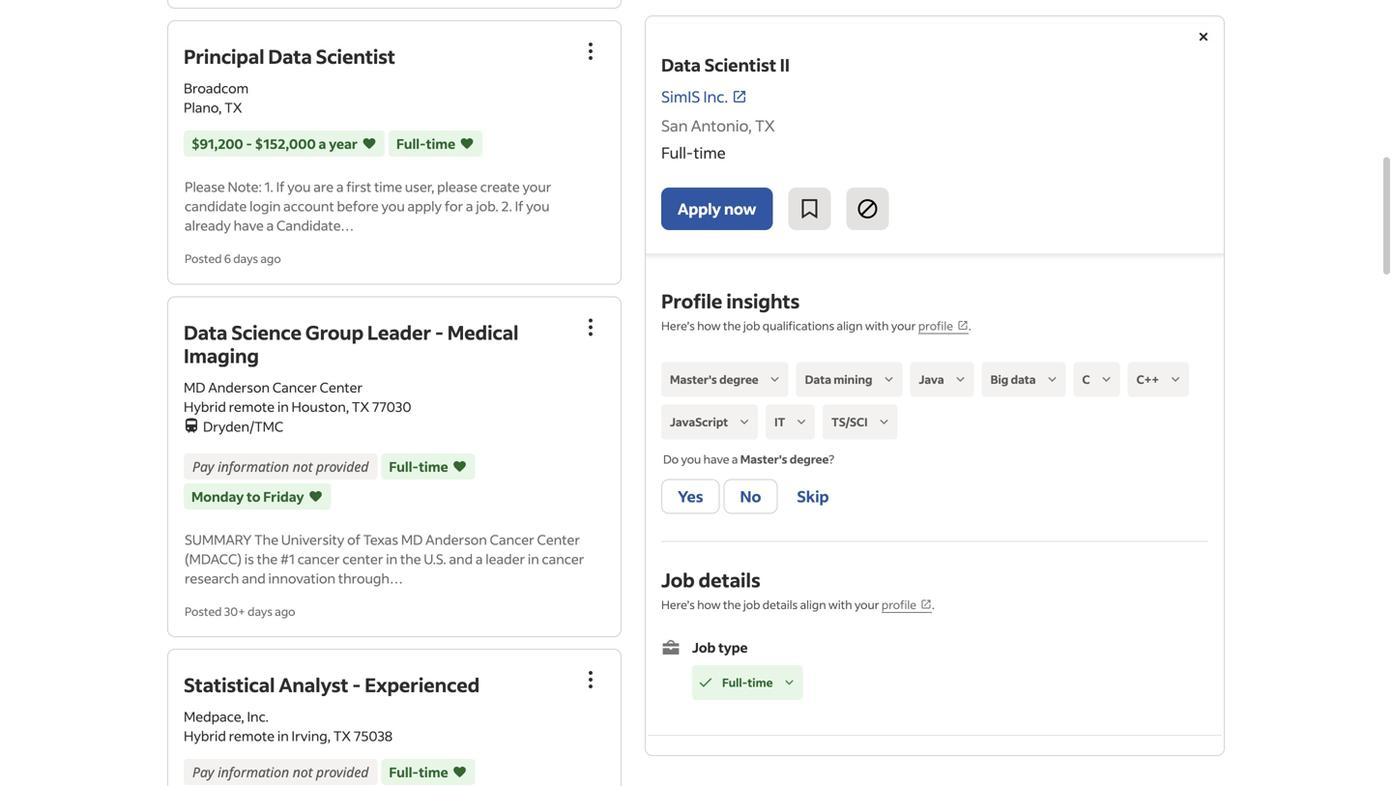 Task type: locate. For each thing, give the bounding box(es) containing it.
science
[[231, 319, 302, 344]]

2 pay information not provided from the top
[[192, 763, 369, 781]]

have down login
[[234, 217, 264, 234]]

provided down 75038 in the left of the page
[[316, 763, 369, 781]]

candidate…
[[277, 217, 354, 234]]

0 vertical spatial ago
[[261, 251, 281, 266]]

0 vertical spatial profile
[[918, 318, 953, 333]]

1 vertical spatial master's
[[740, 451, 787, 466]]

tx left 77030
[[352, 398, 369, 415]]

time inside please note: 1. if you are a first time user, please create your candidate login account before you apply for a job. 2. if you already have a candidate…
[[374, 178, 402, 195]]

data right "principal"
[[268, 44, 312, 69]]

1 remote from the top
[[229, 398, 275, 415]]

0 vertical spatial days
[[233, 251, 258, 266]]

time left matching qualification icon on the bottom right of the page
[[748, 675, 773, 690]]

1 job from the top
[[743, 318, 760, 333]]

data left science
[[184, 319, 228, 344]]

and
[[449, 550, 473, 567], [242, 569, 266, 587]]

1 horizontal spatial if
[[515, 197, 524, 215]]

1 posted from the top
[[185, 251, 222, 266]]

2 remote from the top
[[229, 727, 275, 744]]

data inside 'data mining' button
[[805, 372, 832, 387]]

2 job from the top
[[743, 597, 760, 612]]

missing qualification image for javascript
[[736, 413, 753, 431]]

scientist left ii
[[704, 54, 777, 76]]

0 vertical spatial -
[[246, 135, 252, 152]]

1 horizontal spatial cancer
[[542, 550, 584, 567]]

1 vertical spatial pay information not provided
[[192, 763, 369, 781]]

c++ button
[[1128, 362, 1189, 397]]

not
[[293, 457, 313, 476], [293, 763, 313, 781]]

pay information not provided down medpace, inc. hybrid remote in irving, tx 75038 on the left of the page
[[192, 763, 369, 781]]

2 how from the top
[[697, 597, 721, 612]]

1 vertical spatial align
[[800, 597, 826, 612]]

- right $91,200 in the left top of the page
[[246, 135, 252, 152]]

profile
[[918, 318, 953, 333], [882, 597, 917, 612]]

job up job type
[[661, 567, 695, 592]]

hybrid up the dryden/tmc
[[184, 398, 226, 415]]

your inside please note: 1. if you are a first time user, please create your candidate login account before you apply for a job. 2. if you already have a candidate…
[[523, 178, 551, 195]]

0 horizontal spatial md
[[184, 378, 205, 396]]

0 vertical spatial here's
[[661, 318, 695, 333]]

2 cancer from the left
[[542, 550, 584, 567]]

1 how from the top
[[697, 318, 721, 333]]

inc. inside simis inc. link
[[703, 87, 728, 106]]

center inside md anderson cancer center hybrid remote in houston, tx 77030
[[320, 378, 363, 396]]

1 vertical spatial missing qualification image
[[736, 413, 753, 431]]

and down is
[[242, 569, 266, 587]]

have down the javascript button
[[704, 451, 729, 466]]

skip
[[797, 486, 829, 506]]

your for job details
[[855, 597, 879, 612]]

job.
[[476, 197, 499, 215]]

close job details image
[[1192, 25, 1215, 48]]

details up here's how the job details align with your
[[699, 567, 761, 592]]

full- down 77030
[[389, 458, 419, 475]]

a up no button
[[732, 451, 738, 466]]

tx down "broadcom"
[[225, 99, 242, 116]]

2 vertical spatial your
[[855, 597, 879, 612]]

missing qualification image for c++
[[1167, 371, 1184, 388]]

1 vertical spatial days
[[248, 604, 273, 619]]

full-time inside button
[[722, 675, 773, 690]]

1 vertical spatial -
[[435, 319, 444, 344]]

to
[[247, 488, 261, 505]]

here's
[[661, 318, 695, 333], [661, 597, 695, 612]]

1 vertical spatial md
[[401, 531, 423, 548]]

a left leader
[[476, 550, 483, 567]]

apply now button
[[661, 188, 773, 230]]

first
[[346, 178, 372, 195]]

missing qualification image
[[880, 371, 898, 388], [952, 371, 969, 388], [1044, 371, 1061, 388], [1098, 371, 1115, 388], [1167, 371, 1184, 388], [793, 413, 810, 431], [876, 413, 893, 431]]

do you have a master's degree ?
[[663, 451, 834, 466]]

1 vertical spatial ago
[[275, 604, 295, 619]]

1 horizontal spatial anderson
[[426, 531, 487, 548]]

1 horizontal spatial have
[[704, 451, 729, 466]]

0 vertical spatial center
[[320, 378, 363, 396]]

hybrid inside medpace, inc. hybrid remote in irving, tx 75038
[[184, 727, 226, 744]]

1 vertical spatial your
[[891, 318, 916, 333]]

missing qualification image right the ts/sci
[[876, 413, 893, 431]]

1 horizontal spatial your
[[855, 597, 879, 612]]

anderson inside md anderson cancer center hybrid remote in houston, tx 77030
[[208, 378, 270, 396]]

transit information image
[[184, 414, 199, 432]]

1 vertical spatial with
[[829, 597, 852, 612]]

missing qualification image inside java button
[[952, 371, 969, 388]]

1 vertical spatial and
[[242, 569, 266, 587]]

1 vertical spatial hybrid
[[184, 727, 226, 744]]

posted
[[185, 251, 222, 266], [185, 604, 222, 619]]

here's how the job details align with your
[[661, 597, 882, 612]]

1 vertical spatial center
[[537, 531, 580, 548]]

details up matching qualification icon on the bottom right of the page
[[763, 597, 798, 612]]

data inside data science group leader - medical imaging
[[184, 319, 228, 344]]

1 vertical spatial here's
[[661, 597, 695, 612]]

cancer right leader
[[542, 550, 584, 567]]

hybrid down medpace,
[[184, 727, 226, 744]]

anderson up u.s.
[[426, 531, 487, 548]]

user,
[[405, 178, 434, 195]]

posted 6 days ago
[[185, 251, 281, 266]]

remote down medpace,
[[229, 727, 275, 744]]

missing qualification image right mining
[[880, 371, 898, 388]]

1 horizontal spatial scientist
[[704, 54, 777, 76]]

here's how the job qualifications align with your
[[661, 318, 918, 333]]

tx left 75038 in the left of the page
[[333, 727, 351, 744]]

have
[[234, 217, 264, 234], [704, 451, 729, 466]]

data left mining
[[805, 372, 832, 387]]

big data button
[[982, 362, 1066, 397]]

please
[[437, 178, 478, 195]]

profile link for profile insights
[[918, 318, 969, 334]]

1 vertical spatial remote
[[229, 727, 275, 744]]

in left houston,
[[277, 398, 289, 415]]

not down irving,
[[293, 763, 313, 781]]

mining
[[834, 372, 873, 387]]

1 vertical spatial have
[[704, 451, 729, 466]]

job down insights
[[743, 318, 760, 333]]

anderson inside summary the university of texas md anderson cancer center (mdacc) is the #1 cancer center in the u.s. and a leader in cancer research and innovation through…
[[426, 531, 487, 548]]

master's
[[670, 372, 717, 387], [740, 451, 787, 466]]

1 provided from the top
[[316, 457, 369, 476]]

matches your preference image down experienced
[[452, 762, 468, 782]]

remote inside md anderson cancer center hybrid remote in houston, tx 77030
[[229, 398, 275, 415]]

here's down profile
[[661, 318, 695, 333]]

principal data scientist
[[184, 44, 395, 69]]

0 vertical spatial your
[[523, 178, 551, 195]]

time
[[426, 135, 456, 152], [694, 143, 726, 162], [374, 178, 402, 195], [419, 458, 448, 475], [748, 675, 773, 690], [419, 763, 448, 781]]

degree up the javascript button
[[719, 372, 759, 387]]

with
[[865, 318, 889, 333], [829, 597, 852, 612]]

1 horizontal spatial .
[[969, 318, 971, 333]]

innovation
[[268, 569, 336, 587]]

0 horizontal spatial details
[[699, 567, 761, 592]]

irving,
[[292, 727, 331, 744]]

if
[[276, 178, 285, 195], [515, 197, 524, 215]]

missing qualification image right the c++
[[1167, 371, 1184, 388]]

create
[[480, 178, 520, 195]]

missing qualification image inside it button
[[793, 413, 810, 431]]

remote
[[229, 398, 275, 415], [229, 727, 275, 744]]

job actions for principal data scientist is collapsed image
[[579, 40, 602, 63]]

job for job details
[[661, 567, 695, 592]]

1 vertical spatial job
[[743, 597, 760, 612]]

friday
[[263, 488, 304, 505]]

1 vertical spatial details
[[763, 597, 798, 612]]

1 horizontal spatial inc.
[[703, 87, 728, 106]]

1 vertical spatial matches your preference image
[[452, 762, 468, 782]]

0 vertical spatial posted
[[185, 251, 222, 266]]

missing qualification image inside master's degree button
[[766, 371, 784, 388]]

provided for group
[[316, 457, 369, 476]]

0 vertical spatial md
[[184, 378, 205, 396]]

1 vertical spatial anderson
[[426, 531, 487, 548]]

anderson
[[208, 378, 270, 396], [426, 531, 487, 548]]

0 vertical spatial have
[[234, 217, 264, 234]]

1 horizontal spatial md
[[401, 531, 423, 548]]

missing qualification image right java
[[952, 371, 969, 388]]

job up type
[[743, 597, 760, 612]]

0 horizontal spatial your
[[523, 178, 551, 195]]

0 vertical spatial how
[[697, 318, 721, 333]]

anderson down imaging
[[208, 378, 270, 396]]

in left irving,
[[277, 727, 289, 744]]

missing qualification image right c
[[1098, 371, 1115, 388]]

job for details
[[743, 597, 760, 612]]

full-time down type
[[722, 675, 773, 690]]

0 vertical spatial hybrid
[[184, 398, 226, 415]]

0 vertical spatial degree
[[719, 372, 759, 387]]

your
[[523, 178, 551, 195], [891, 318, 916, 333], [855, 597, 879, 612]]

missing qualification image for data mining
[[880, 371, 898, 388]]

scientist
[[316, 44, 395, 69], [704, 54, 777, 76]]

it button
[[766, 405, 815, 439]]

full-time for statistical analyst - experienced
[[389, 763, 448, 781]]

how down profile
[[697, 318, 721, 333]]

missing qualification image right it at the right bottom of page
[[793, 413, 810, 431]]

master's up javascript
[[670, 372, 717, 387]]

profile link
[[918, 318, 969, 334], [882, 597, 932, 613]]

full- up user,
[[396, 135, 426, 152]]

md right texas
[[401, 531, 423, 548]]

skip button
[[782, 479, 845, 514]]

profile link for job details
[[882, 597, 932, 613]]

not up friday
[[293, 457, 313, 476]]

0 vertical spatial not
[[293, 457, 313, 476]]

matches your preference image up please
[[459, 134, 475, 153]]

in inside medpace, inc. hybrid remote in irving, tx 75038
[[277, 727, 289, 744]]

data up simis
[[661, 54, 701, 76]]

full- for statistical analyst - experienced
[[389, 763, 419, 781]]

0 horizontal spatial degree
[[719, 372, 759, 387]]

group
[[305, 319, 364, 344]]

simis inc. link
[[661, 85, 748, 108]]

2 not from the top
[[293, 763, 313, 781]]

information
[[218, 457, 289, 476], [218, 763, 289, 781]]

matches your preference image
[[459, 134, 475, 153], [452, 762, 468, 782]]

0 vertical spatial master's
[[670, 372, 717, 387]]

missing qualification image for big data
[[1044, 371, 1061, 388]]

2 here's from the top
[[661, 597, 695, 612]]

a down login
[[266, 217, 274, 234]]

and right u.s.
[[449, 550, 473, 567]]

1 pay from the top
[[192, 457, 214, 476]]

2 information from the top
[[218, 763, 289, 781]]

0 horizontal spatial anderson
[[208, 378, 270, 396]]

0 vertical spatial profile link
[[918, 318, 969, 334]]

cancer up leader
[[490, 531, 534, 548]]

0 horizontal spatial profile
[[882, 597, 917, 612]]

pay information not provided up friday
[[192, 457, 369, 476]]

0 vertical spatial align
[[837, 318, 863, 333]]

missing qualification image inside big data button
[[1044, 371, 1061, 388]]

how
[[697, 318, 721, 333], [697, 597, 721, 612]]

2 provided from the top
[[316, 763, 369, 781]]

insights
[[726, 288, 800, 313]]

you
[[287, 178, 311, 195], [381, 197, 405, 215], [526, 197, 550, 215], [681, 451, 701, 466]]

0 horizontal spatial center
[[320, 378, 363, 396]]

please
[[185, 178, 225, 195]]

- right analyst
[[352, 672, 361, 697]]

the down profile insights
[[723, 318, 741, 333]]

1 vertical spatial inc.
[[247, 708, 269, 725]]

missing qualification image inside c button
[[1098, 371, 1115, 388]]

it
[[775, 414, 785, 429]]

0 vertical spatial remote
[[229, 398, 275, 415]]

you left "apply"
[[381, 197, 405, 215]]

0 horizontal spatial .
[[932, 597, 935, 612]]

pay down medpace,
[[192, 763, 214, 781]]

1 not from the top
[[293, 457, 313, 476]]

time inside button
[[748, 675, 773, 690]]

1 vertical spatial posted
[[185, 604, 222, 619]]

full-time
[[396, 135, 456, 152], [661, 143, 726, 162], [389, 458, 448, 475], [722, 675, 773, 690], [389, 763, 448, 781]]

full- inside 'full-time' button
[[722, 675, 748, 690]]

time right first on the left top of page
[[374, 178, 402, 195]]

75038
[[354, 727, 393, 744]]

pay for statistical analyst - experienced
[[192, 763, 214, 781]]

medpace,
[[184, 708, 244, 725]]

summary the university of texas md anderson cancer center (mdacc) is the #1 cancer center in the u.s. and a leader in cancer research and innovation through…
[[185, 531, 584, 587]]

missing qualification image inside the javascript button
[[736, 413, 753, 431]]

2 posted from the top
[[185, 604, 222, 619]]

posted left 30+
[[185, 604, 222, 619]]

0 vertical spatial inc.
[[703, 87, 728, 106]]

missing qualification image inside 'data mining' button
[[880, 371, 898, 388]]

0 vertical spatial missing qualification image
[[766, 371, 784, 388]]

c button
[[1074, 362, 1120, 397]]

data scientist ii
[[661, 54, 790, 76]]

provided down houston,
[[316, 457, 369, 476]]

data
[[1011, 372, 1036, 387]]

2 pay from the top
[[192, 763, 214, 781]]

1 vertical spatial pay
[[192, 763, 214, 781]]

1 vertical spatial profile
[[882, 597, 917, 612]]

in
[[277, 398, 289, 415], [386, 550, 398, 567], [528, 550, 539, 567], [277, 727, 289, 744]]

through…
[[338, 569, 403, 587]]

0 vertical spatial pay
[[192, 457, 214, 476]]

missing qualification image inside c++ "button"
[[1167, 371, 1184, 388]]

0 horizontal spatial align
[[800, 597, 826, 612]]

hybrid
[[184, 398, 226, 415], [184, 727, 226, 744]]

0 horizontal spatial and
[[242, 569, 266, 587]]

job
[[743, 318, 760, 333], [743, 597, 760, 612]]

in right leader
[[528, 550, 539, 567]]

1 hybrid from the top
[[184, 398, 226, 415]]

1 vertical spatial profile link
[[882, 597, 932, 613]]

0 horizontal spatial master's
[[670, 372, 717, 387]]

type
[[718, 639, 748, 656]]

antonio,
[[691, 116, 752, 135]]

if right 1.
[[276, 178, 285, 195]]

missing qualification image up it at the right bottom of page
[[766, 371, 784, 388]]

account
[[283, 197, 334, 215]]

0 horizontal spatial matches your preference image
[[308, 487, 323, 506]]

information up to
[[218, 457, 289, 476]]

full-time down 77030
[[389, 458, 448, 475]]

1 horizontal spatial master's
[[740, 451, 787, 466]]

0 horizontal spatial cancer
[[272, 378, 317, 396]]

1 vertical spatial how
[[697, 597, 721, 612]]

1 horizontal spatial center
[[537, 531, 580, 548]]

matches your preference image for full-time
[[452, 457, 468, 476]]

0 vertical spatial .
[[969, 318, 971, 333]]

1 vertical spatial cancer
[[490, 531, 534, 548]]

yes button
[[661, 479, 720, 514]]

data for data science group leader - medical imaging
[[184, 319, 228, 344]]

provided for -
[[316, 763, 369, 781]]

2 vertical spatial -
[[352, 672, 361, 697]]

tx inside medpace, inc. hybrid remote in irving, tx 75038
[[333, 727, 351, 744]]

missing qualification image for java
[[952, 371, 969, 388]]

inc. inside medpace, inc. hybrid remote in irving, tx 75038
[[247, 708, 269, 725]]

here's down job details
[[661, 597, 695, 612]]

6
[[224, 251, 231, 266]]

1 horizontal spatial matches your preference image
[[362, 134, 377, 153]]

tx inside md anderson cancer center hybrid remote in houston, tx 77030
[[352, 398, 369, 415]]

0 vertical spatial if
[[276, 178, 285, 195]]

medical
[[447, 319, 519, 344]]

full-time for data science group leader - medical imaging
[[389, 458, 448, 475]]

time up u.s.
[[419, 458, 448, 475]]

master's up no
[[740, 451, 787, 466]]

simis
[[661, 87, 700, 106]]

scientist up 'year' at left top
[[316, 44, 395, 69]]

1 pay information not provided from the top
[[192, 457, 369, 476]]

monday to friday
[[191, 488, 304, 505]]

1 vertical spatial provided
[[316, 763, 369, 781]]

2 hybrid from the top
[[184, 727, 226, 744]]

pay information not provided for science
[[192, 457, 369, 476]]

0 vertical spatial cancer
[[272, 378, 317, 396]]

degree
[[719, 372, 759, 387], [790, 451, 829, 466]]

0 horizontal spatial with
[[829, 597, 852, 612]]

java button
[[910, 362, 974, 397]]

1 vertical spatial job
[[692, 639, 716, 656]]

1 horizontal spatial missing qualification image
[[766, 371, 784, 388]]

full-time up user,
[[396, 135, 456, 152]]

full-time down san
[[661, 143, 726, 162]]

0 vertical spatial job
[[743, 318, 760, 333]]

tx
[[225, 99, 242, 116], [755, 116, 775, 135], [352, 398, 369, 415], [333, 727, 351, 744]]

0 vertical spatial job
[[661, 567, 695, 592]]

center
[[343, 550, 383, 567]]

0 vertical spatial provided
[[316, 457, 369, 476]]

pay up 'monday' at bottom left
[[192, 457, 214, 476]]

tx inside 'broadcom plano, tx'
[[225, 99, 242, 116]]

1 vertical spatial information
[[218, 763, 289, 781]]

remote up the dryden/tmc
[[229, 398, 275, 415]]

with for profile insights
[[865, 318, 889, 333]]

missing qualification image inside ts/sci button
[[876, 413, 893, 431]]

ago down innovation
[[275, 604, 295, 619]]

job left type
[[692, 639, 716, 656]]

0 vertical spatial matches your preference image
[[459, 134, 475, 153]]

1 information from the top
[[218, 457, 289, 476]]

a left 'year' at left top
[[319, 135, 326, 152]]

inc. down the 'statistical'
[[247, 708, 269, 725]]

you right 2. at the left
[[526, 197, 550, 215]]

2 horizontal spatial -
[[435, 319, 444, 344]]

1 here's from the top
[[661, 318, 695, 333]]

the left u.s.
[[400, 550, 421, 567]]

1 vertical spatial .
[[932, 597, 935, 612]]

2 horizontal spatial matches your preference image
[[452, 457, 468, 476]]

30+
[[224, 604, 245, 619]]

time down san antonio, tx
[[694, 143, 726, 162]]

full-
[[396, 135, 426, 152], [661, 143, 694, 162], [389, 458, 419, 475], [722, 675, 748, 690], [389, 763, 419, 781]]

if right 2. at the left
[[515, 197, 524, 215]]

0 vertical spatial pay information not provided
[[192, 457, 369, 476]]

the right is
[[257, 550, 278, 567]]

information down medpace, inc. hybrid remote in irving, tx 75038 on the left of the page
[[218, 763, 289, 781]]

missing qualification image right data
[[1044, 371, 1061, 388]]

inc. up san antonio, tx
[[703, 87, 728, 106]]

#1
[[280, 550, 295, 567]]

posted left 6
[[185, 251, 222, 266]]

matches your preference image for statistical analyst - experienced
[[452, 762, 468, 782]]

cancer up houston,
[[272, 378, 317, 396]]

0 horizontal spatial have
[[234, 217, 264, 234]]

san
[[661, 116, 688, 135]]

- right leader
[[435, 319, 444, 344]]

full- right matching qualification image
[[722, 675, 748, 690]]

how for job
[[697, 597, 721, 612]]

ts/sci button
[[823, 405, 898, 439]]

align for profile insights
[[837, 318, 863, 333]]

missing qualification image
[[766, 371, 784, 388], [736, 413, 753, 431]]

1 vertical spatial matches your preference image
[[452, 457, 468, 476]]

days
[[233, 251, 258, 266], [248, 604, 273, 619]]

1 horizontal spatial with
[[865, 318, 889, 333]]

details
[[699, 567, 761, 592], [763, 597, 798, 612]]

matches your preference image
[[362, 134, 377, 153], [452, 457, 468, 476], [308, 487, 323, 506]]

. for details
[[932, 597, 935, 612]]

job type
[[692, 639, 748, 656]]

pay information not provided
[[192, 457, 369, 476], [192, 763, 369, 781]]

days right 30+
[[248, 604, 273, 619]]

full- down 75038 in the left of the page
[[389, 763, 419, 781]]

inc. for medpace,
[[247, 708, 269, 725]]

degree up skip
[[790, 451, 829, 466]]

you right 'do'
[[681, 451, 701, 466]]



Task type: describe. For each thing, give the bounding box(es) containing it.
pay for data science group leader - medical imaging
[[192, 457, 214, 476]]

information for analyst
[[218, 763, 289, 781]]

data science group leader - medical imaging
[[184, 319, 519, 368]]

here's for profile
[[661, 318, 695, 333]]

. for insights
[[969, 318, 971, 333]]

0 vertical spatial details
[[699, 567, 761, 592]]

with for job details
[[829, 597, 852, 612]]

matches your preference image for monday to friday
[[308, 487, 323, 506]]

matching qualification image
[[781, 674, 798, 691]]

$152,000
[[255, 135, 316, 152]]

full- for data science group leader - medical imaging
[[389, 458, 419, 475]]

yes
[[678, 486, 703, 506]]

monday
[[191, 488, 244, 505]]

job actions for data science group leader - medical imaging is collapsed image
[[579, 315, 602, 339]]

degree inside button
[[719, 372, 759, 387]]

data mining button
[[796, 362, 903, 397]]

broadcom plano, tx
[[184, 79, 249, 116]]

a right for
[[466, 197, 473, 215]]

0 horizontal spatial scientist
[[316, 44, 395, 69]]

before
[[337, 197, 379, 215]]

md inside summary the university of texas md anderson cancer center (mdacc) is the #1 cancer center in the u.s. and a leader in cancer research and innovation through…
[[401, 531, 423, 548]]

?
[[829, 451, 834, 466]]

of
[[347, 531, 361, 548]]

job actions for statistical analyst - experienced is collapsed image
[[579, 668, 602, 691]]

not for science
[[293, 457, 313, 476]]

how for profile
[[697, 318, 721, 333]]

login
[[250, 197, 281, 215]]

md anderson cancer center hybrid remote in houston, tx 77030
[[184, 378, 411, 415]]

hybrid inside md anderson cancer center hybrid remote in houston, tx 77030
[[184, 398, 226, 415]]

medpace, inc. hybrid remote in irving, tx 75038
[[184, 708, 393, 744]]

job details
[[661, 567, 761, 592]]

for
[[445, 197, 463, 215]]

statistical analyst - experienced button
[[184, 672, 480, 697]]

job for insights
[[743, 318, 760, 333]]

you up account
[[287, 178, 311, 195]]

md inside md anderson cancer center hybrid remote in houston, tx 77030
[[184, 378, 205, 396]]

matches your preference image for $91,200 - $152,000 a year
[[362, 134, 377, 153]]

apply
[[678, 199, 721, 219]]

qualifications
[[763, 318, 835, 333]]

tx right antonio,
[[755, 116, 775, 135]]

align for job details
[[800, 597, 826, 612]]

your for profile insights
[[891, 318, 916, 333]]

imaging
[[184, 343, 259, 368]]

research
[[185, 569, 239, 587]]

simis inc.
[[661, 87, 728, 106]]

university
[[281, 531, 344, 548]]

1 vertical spatial if
[[515, 197, 524, 215]]

time down experienced
[[419, 763, 448, 781]]

now
[[724, 199, 756, 219]]

days for data science group leader - medical imaging
[[248, 604, 273, 619]]

leader
[[367, 319, 431, 344]]

not interested image
[[856, 197, 879, 220]]

data science group leader - medical imaging button
[[184, 319, 519, 368]]

not for analyst
[[293, 763, 313, 781]]

candidate
[[185, 197, 247, 215]]

profile insights
[[661, 288, 800, 313]]

broadcom
[[184, 79, 249, 97]]

the down job details
[[723, 597, 741, 612]]

remote inside medpace, inc. hybrid remote in irving, tx 75038
[[229, 727, 275, 744]]

experienced
[[365, 672, 480, 697]]

statistical analyst - experienced
[[184, 672, 480, 697]]

the
[[254, 531, 279, 548]]

year
[[329, 135, 358, 152]]

save this job image
[[798, 197, 821, 220]]

data for data scientist ii
[[661, 54, 701, 76]]

profile for profile insights
[[918, 318, 953, 333]]

java
[[919, 372, 944, 387]]

note:
[[228, 178, 262, 195]]

1 vertical spatial degree
[[790, 451, 829, 466]]

job for job type
[[692, 639, 716, 656]]

posted for data science group leader - medical imaging
[[185, 604, 222, 619]]

1 horizontal spatial -
[[352, 672, 361, 697]]

full- down san
[[661, 143, 694, 162]]

cancer inside md anderson cancer center hybrid remote in houston, tx 77030
[[272, 378, 317, 396]]

1 cancer from the left
[[297, 550, 340, 567]]

please note: 1. if you are a first time user, please create your candidate login account before you apply for a job. 2. if you already have a candidate…
[[185, 178, 551, 234]]

matches your preference image for principal data scientist
[[459, 134, 475, 153]]

ts/sci
[[832, 414, 868, 429]]

javascript
[[670, 414, 728, 429]]

principal data scientist button
[[184, 44, 395, 69]]

missing qualification image for c
[[1098, 371, 1115, 388]]

dryden/tmc
[[203, 417, 284, 435]]

c++
[[1137, 372, 1159, 387]]

information for science
[[218, 457, 289, 476]]

texas
[[363, 531, 398, 548]]

big
[[991, 372, 1009, 387]]

analyst
[[279, 672, 349, 697]]

full-time button
[[692, 665, 803, 700]]

do
[[663, 451, 679, 466]]

0 vertical spatial and
[[449, 550, 473, 567]]

master's degree button
[[661, 362, 789, 397]]

apply
[[408, 197, 442, 215]]

profile for job details
[[882, 597, 917, 612]]

big data
[[991, 372, 1036, 387]]

missing qualification image for master's degree
[[766, 371, 784, 388]]

ago for science
[[275, 604, 295, 619]]

missing qualification image for it
[[793, 413, 810, 431]]

days for principal data scientist
[[233, 251, 258, 266]]

full-time for principal data scientist
[[396, 135, 456, 152]]

(mdacc)
[[185, 550, 242, 567]]

2.
[[501, 197, 512, 215]]

in down texas
[[386, 550, 398, 567]]

a right are at the top of page
[[336, 178, 344, 195]]

leader
[[486, 550, 525, 567]]

apply now
[[678, 199, 756, 219]]

profile
[[661, 288, 723, 313]]

cancer inside summary the university of texas md anderson cancer center (mdacc) is the #1 cancer center in the u.s. and a leader in cancer research and innovation through…
[[490, 531, 534, 548]]

no
[[740, 486, 761, 506]]

inc. for simis
[[703, 87, 728, 106]]

0 horizontal spatial if
[[276, 178, 285, 195]]

no button
[[724, 479, 778, 514]]

master's degree
[[670, 372, 759, 387]]

is
[[244, 550, 254, 567]]

time up please
[[426, 135, 456, 152]]

full- for principal data scientist
[[396, 135, 426, 152]]

matching qualification image
[[697, 674, 715, 691]]

77030
[[372, 398, 411, 415]]

$91,200
[[191, 135, 243, 152]]

plano,
[[184, 99, 222, 116]]

1.
[[265, 178, 273, 195]]

posted for principal data scientist
[[185, 251, 222, 266]]

c
[[1082, 372, 1090, 387]]

ago for data
[[261, 251, 281, 266]]

summary
[[185, 531, 252, 548]]

san antonio, tx
[[661, 116, 775, 135]]

missing qualification image for ts/sci
[[876, 413, 893, 431]]

statistical
[[184, 672, 275, 697]]

a inside summary the university of texas md anderson cancer center (mdacc) is the #1 cancer center in the u.s. and a leader in cancer research and innovation through…
[[476, 550, 483, 567]]

- inside data science group leader - medical imaging
[[435, 319, 444, 344]]

have inside please note: 1. if you are a first time user, please create your candidate login account before you apply for a job. 2. if you already have a candidate…
[[234, 217, 264, 234]]

here's for job
[[661, 597, 695, 612]]

data for data mining
[[805, 372, 832, 387]]

houston,
[[292, 398, 349, 415]]

javascript button
[[661, 405, 758, 439]]

master's inside master's degree button
[[670, 372, 717, 387]]

center inside summary the university of texas md anderson cancer center (mdacc) is the #1 cancer center in the u.s. and a leader in cancer research and innovation through…
[[537, 531, 580, 548]]

pay information not provided for analyst
[[192, 763, 369, 781]]

in inside md anderson cancer center hybrid remote in houston, tx 77030
[[277, 398, 289, 415]]

1 horizontal spatial details
[[763, 597, 798, 612]]



Task type: vqa. For each thing, say whether or not it's contained in the screenshot.
skills Group at the bottom
no



